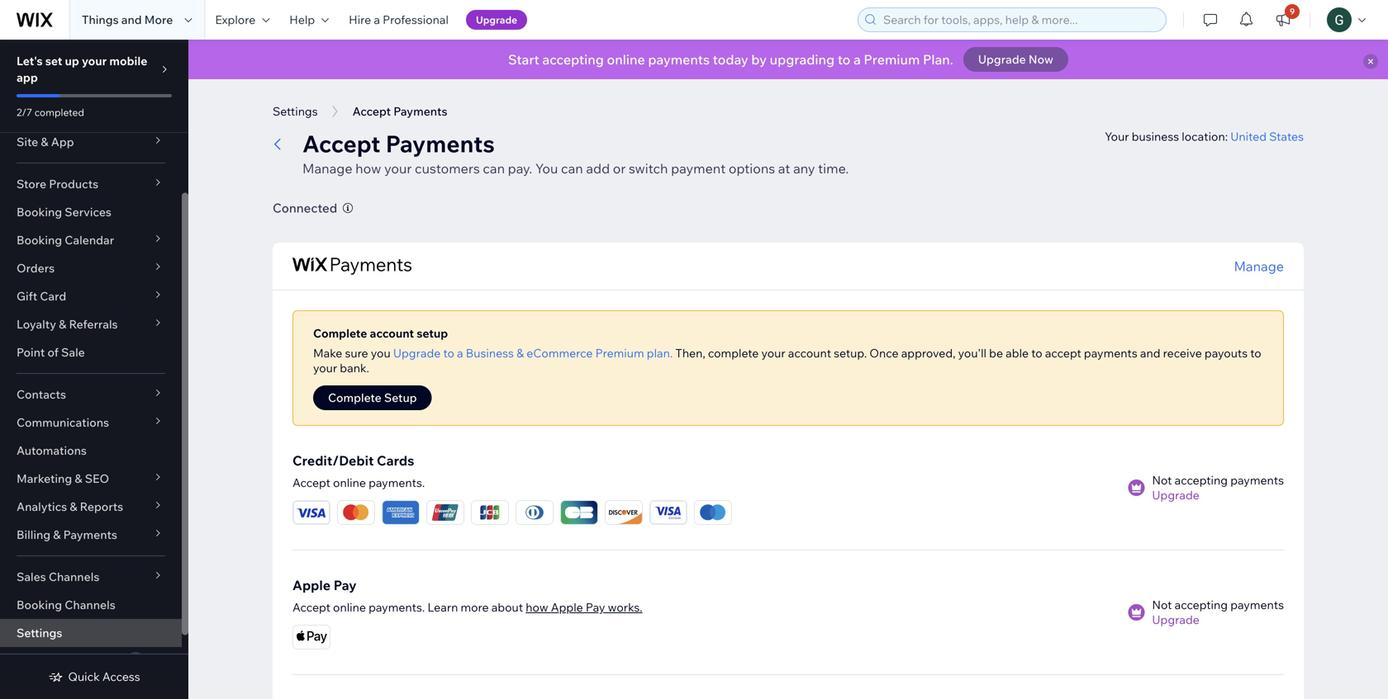 Task type: describe. For each thing, give the bounding box(es) containing it.
booking calendar
[[17, 233, 114, 247]]

a inside start accepting online payments today by upgrading to a premium plan. alert
[[853, 51, 861, 68]]

marketing & seo
[[17, 472, 109, 486]]

maestro image
[[695, 502, 731, 525]]

today
[[713, 51, 748, 68]]

payments. for credit/debit cards
[[369, 476, 425, 490]]

point of sale link
[[0, 339, 182, 367]]

online for pay
[[333, 601, 366, 615]]

setup.
[[834, 346, 867, 361]]

reports
[[80, 500, 123, 514]]

booking for booking channels
[[17, 598, 62, 613]]

upgrade now button
[[963, 47, 1068, 72]]

quick access
[[68, 670, 140, 685]]

completed
[[34, 106, 84, 119]]

how inside apple pay accept online payments. learn more about how apple pay works.
[[526, 601, 548, 615]]

9
[[1290, 6, 1295, 17]]

credit/debit
[[292, 453, 374, 469]]

to down setup on the top left of the page
[[443, 346, 454, 361]]

let's set up your mobile app
[[17, 54, 147, 85]]

electron image
[[650, 502, 687, 525]]

or
[[613, 160, 626, 177]]

location:
[[1182, 129, 1228, 144]]

upgrade link for pay
[[1152, 613, 1284, 628]]

by
[[751, 51, 767, 68]]

upgrade now
[[978, 52, 1053, 67]]

help button
[[279, 0, 339, 40]]

complete for complete account setup
[[313, 326, 367, 341]]

to right payouts
[[1250, 346, 1261, 361]]

2 can from the left
[[561, 160, 583, 177]]

diners image
[[516, 502, 553, 525]]

payments inside 'then, complete your account setup. once approved, you'll be able to accept payments and receive payouts to your bank.'
[[1084, 346, 1137, 361]]

not for pay
[[1152, 598, 1172, 613]]

contacts button
[[0, 381, 182, 409]]

set
[[45, 54, 62, 68]]

you
[[371, 346, 391, 361]]

let's
[[17, 54, 43, 68]]

seo
[[85, 472, 109, 486]]

explore
[[215, 12, 256, 27]]

how inside accept payments manage how your customers can pay. you can add or switch payment options at any time.
[[355, 160, 381, 177]]

pay.
[[508, 160, 532, 177]]

complete setup button
[[313, 386, 432, 411]]

calendar
[[65, 233, 114, 247]]

accept payments manage how your customers can pay. you can add or switch payment options at any time.
[[302, 129, 849, 177]]

accepting for cards
[[1175, 473, 1228, 488]]

and inside 'then, complete your account setup. once approved, you'll be able to accept payments and receive payouts to your bank.'
[[1140, 346, 1160, 361]]

plan.
[[647, 346, 673, 361]]

0 horizontal spatial apple
[[292, 578, 331, 594]]

complete account setup
[[313, 326, 448, 341]]

setup
[[384, 391, 417, 405]]

accept
[[1045, 346, 1081, 361]]

business
[[1132, 129, 1179, 144]]

sales channels
[[17, 570, 99, 585]]

1 horizontal spatial apple
[[551, 601, 583, 615]]

payments inside billing & payments popup button
[[63, 528, 117, 542]]

upgrade button
[[466, 10, 527, 30]]

complete for complete setup
[[328, 391, 381, 405]]

things and more
[[82, 12, 173, 27]]

discover image
[[606, 502, 642, 525]]

payment
[[671, 160, 726, 177]]

switch
[[629, 160, 668, 177]]

once
[[870, 346, 899, 361]]

site & app button
[[0, 128, 182, 156]]

accepting for pay
[[1175, 598, 1228, 613]]

1 can from the left
[[483, 160, 505, 177]]

any
[[793, 160, 815, 177]]

visa image
[[293, 502, 330, 525]]

then, complete your account setup. once approved, you'll be able to accept payments and receive payouts to your bank.
[[313, 346, 1261, 376]]

marketing
[[17, 472, 72, 486]]

start
[[508, 51, 539, 68]]

automations link
[[0, 437, 182, 465]]

booking channels link
[[0, 592, 182, 620]]

manage button
[[1234, 257, 1284, 276]]

payouts
[[1205, 346, 1248, 361]]

gift
[[17, 289, 37, 304]]

things
[[82, 12, 119, 27]]

your inside let's set up your mobile app
[[82, 54, 107, 68]]

not accepting payments upgrade for cards
[[1152, 473, 1284, 503]]

marketing & seo button
[[0, 465, 182, 493]]

connected
[[273, 200, 337, 216]]

point of sale
[[17, 345, 85, 360]]

channels for booking channels
[[65, 598, 116, 613]]

online inside alert
[[607, 51, 645, 68]]

analytics & reports
[[17, 500, 123, 514]]

Search for tools, apps, help & more... field
[[878, 8, 1161, 31]]

your right complete
[[761, 346, 785, 361]]

9 button
[[1265, 0, 1301, 40]]

booking for booking calendar
[[17, 233, 62, 247]]

sidebar element
[[0, 40, 188, 700]]

united
[[1230, 129, 1267, 144]]

contacts
[[17, 387, 66, 402]]

works.
[[608, 601, 642, 615]]

apple pay image
[[293, 626, 330, 649]]

not for cards
[[1152, 473, 1172, 488]]

be
[[989, 346, 1003, 361]]

options
[[729, 160, 775, 177]]

store products
[[17, 177, 98, 191]]

1 horizontal spatial manage
[[1234, 258, 1284, 275]]

booking services link
[[0, 198, 182, 226]]

products
[[49, 177, 98, 191]]

upgrade to a business & ecommerce premium plan. link
[[393, 346, 673, 361]]

1 horizontal spatial a
[[457, 346, 463, 361]]

2/7
[[17, 106, 32, 119]]

premium for ecommerce
[[595, 346, 644, 361]]

bank.
[[340, 361, 369, 376]]

billing & payments button
[[0, 521, 182, 549]]

card
[[40, 289, 66, 304]]

more
[[144, 12, 173, 27]]

ecommerce
[[527, 346, 593, 361]]

point
[[17, 345, 45, 360]]

chinaunionpay image
[[427, 502, 464, 525]]

quick access button
[[48, 670, 140, 685]]



Task type: vqa. For each thing, say whether or not it's contained in the screenshot.
the 4 within "row"
no



Task type: locate. For each thing, give the bounding box(es) containing it.
1 vertical spatial and
[[1140, 346, 1160, 361]]

1 vertical spatial account
[[788, 346, 831, 361]]

not accepting payments upgrade for pay
[[1152, 598, 1284, 628]]

1 vertical spatial booking
[[17, 233, 62, 247]]

& for seo
[[75, 472, 82, 486]]

payments. inside the credit/debit cards accept online payments.
[[369, 476, 425, 490]]

payments. left learn
[[369, 601, 425, 615]]

channels
[[49, 570, 99, 585], [65, 598, 116, 613]]

credit/debit cards accept online payments.
[[292, 453, 425, 490]]

0 horizontal spatial and
[[121, 12, 142, 27]]

booking channels
[[17, 598, 116, 613]]

premium for a
[[864, 51, 920, 68]]

1 vertical spatial how
[[526, 601, 548, 615]]

0 horizontal spatial pay
[[334, 578, 356, 594]]

0 horizontal spatial account
[[370, 326, 414, 341]]

app
[[17, 70, 38, 85]]

cartesbancaires image
[[561, 502, 597, 525]]

mastercard image
[[338, 502, 374, 525]]

0 vertical spatial not
[[1152, 473, 1172, 488]]

apple left works.
[[551, 601, 583, 615]]

2 vertical spatial accepting
[[1175, 598, 1228, 613]]

1 vertical spatial channels
[[65, 598, 116, 613]]

referrals
[[69, 317, 118, 332]]

accept up apple pay icon
[[292, 601, 330, 615]]

1 vertical spatial accept
[[292, 476, 330, 490]]

2 payments. from the top
[[369, 601, 425, 615]]

you
[[535, 160, 558, 177]]

booking up orders
[[17, 233, 62, 247]]

your
[[1105, 129, 1129, 144]]

1 vertical spatial payments.
[[369, 601, 425, 615]]

accepting inside alert
[[542, 51, 604, 68]]

site
[[17, 135, 38, 149]]

1 payments. from the top
[[369, 476, 425, 490]]

account inside 'then, complete your account setup. once approved, you'll be able to accept payments and receive payouts to your bank.'
[[788, 346, 831, 361]]

accept inside the credit/debit cards accept online payments.
[[292, 476, 330, 490]]

communications button
[[0, 409, 182, 437]]

start accepting online payments today by upgrading to a premium plan.
[[508, 51, 953, 68]]

0 vertical spatial payments
[[386, 129, 495, 158]]

2 vertical spatial a
[[457, 346, 463, 361]]

accept
[[302, 129, 380, 158], [292, 476, 330, 490], [292, 601, 330, 615]]

1 vertical spatial upgrade link
[[1152, 613, 1284, 628]]

store
[[17, 177, 46, 191]]

orders button
[[0, 254, 182, 283]]

pay left works.
[[586, 601, 605, 615]]

can
[[483, 160, 505, 177], [561, 160, 583, 177]]

complete
[[708, 346, 759, 361]]

0 horizontal spatial settings
[[17, 626, 62, 641]]

accept inside apple pay accept online payments. learn more about how apple pay works.
[[292, 601, 330, 615]]

channels inside dropdown button
[[49, 570, 99, 585]]

payments
[[386, 129, 495, 158], [63, 528, 117, 542]]

payments
[[648, 51, 710, 68], [1084, 346, 1137, 361], [1230, 473, 1284, 488], [1230, 598, 1284, 613]]

0 vertical spatial settings
[[273, 104, 318, 119]]

0 horizontal spatial premium
[[595, 346, 644, 361]]

premium
[[864, 51, 920, 68], [595, 346, 644, 361]]

1 not accepting payments upgrade from the top
[[1152, 473, 1284, 503]]

1 vertical spatial settings
[[17, 626, 62, 641]]

0 vertical spatial how
[[355, 160, 381, 177]]

app
[[51, 135, 74, 149]]

loyalty & referrals button
[[0, 311, 182, 339]]

time.
[[818, 160, 849, 177]]

& inside popup button
[[53, 528, 61, 542]]

gift card button
[[0, 283, 182, 311]]

& inside "popup button"
[[70, 500, 77, 514]]

help
[[289, 12, 315, 27]]

manage
[[302, 160, 352, 177], [1234, 258, 1284, 275]]

1 horizontal spatial pay
[[586, 601, 605, 615]]

sales
[[17, 570, 46, 585]]

payments. inside apple pay accept online payments. learn more about how apple pay works.
[[369, 601, 425, 615]]

1 horizontal spatial can
[[561, 160, 583, 177]]

1 vertical spatial manage
[[1234, 258, 1284, 275]]

billing
[[17, 528, 51, 542]]

1 vertical spatial premium
[[595, 346, 644, 361]]

your down the make
[[313, 361, 337, 376]]

to inside alert
[[838, 51, 851, 68]]

online inside apple pay accept online payments. learn more about how apple pay works.
[[333, 601, 366, 615]]

account
[[370, 326, 414, 341], [788, 346, 831, 361]]

to right able
[[1031, 346, 1042, 361]]

payments. for apple pay
[[369, 601, 425, 615]]

& right business
[[516, 346, 524, 361]]

& inside 'popup button'
[[75, 472, 82, 486]]

settings inside button
[[273, 104, 318, 119]]

1 vertical spatial complete
[[328, 391, 381, 405]]

automations
[[17, 444, 87, 458]]

0 vertical spatial and
[[121, 12, 142, 27]]

upgrade inside start accepting online payments today by upgrading to a premium plan. alert
[[978, 52, 1026, 67]]

1 vertical spatial apple
[[551, 601, 583, 615]]

& right billing
[[53, 528, 61, 542]]

0 horizontal spatial can
[[483, 160, 505, 177]]

0 vertical spatial upgrade link
[[1152, 488, 1284, 503]]

complete
[[313, 326, 367, 341], [328, 391, 381, 405]]

plan.
[[923, 51, 953, 68]]

& for app
[[41, 135, 48, 149]]

1 not from the top
[[1152, 473, 1172, 488]]

0 vertical spatial channels
[[49, 570, 99, 585]]

your inside accept payments manage how your customers can pay. you can add or switch payment options at any time.
[[384, 160, 412, 177]]

manage inside accept payments manage how your customers can pay. you can add or switch payment options at any time.
[[302, 160, 352, 177]]

sales channels button
[[0, 563, 182, 592]]

1 horizontal spatial account
[[788, 346, 831, 361]]

& left seo
[[75, 472, 82, 486]]

& for payments
[[53, 528, 61, 542]]

2 booking from the top
[[17, 233, 62, 247]]

2 vertical spatial online
[[333, 601, 366, 615]]

pay down mastercard icon
[[334, 578, 356, 594]]

online inside the credit/debit cards accept online payments.
[[333, 476, 366, 490]]

1 horizontal spatial payments
[[386, 129, 495, 158]]

settings for settings button
[[273, 104, 318, 119]]

1 horizontal spatial and
[[1140, 346, 1160, 361]]

complete setup
[[328, 391, 417, 405]]

make
[[313, 346, 342, 361]]

payments up customers
[[386, 129, 495, 158]]

start accepting online payments today by upgrading to a premium plan. alert
[[188, 40, 1388, 79]]

amex image
[[383, 502, 419, 525]]

0 vertical spatial payments.
[[369, 476, 425, 490]]

payments inside accept payments manage how your customers can pay. you can add or switch payment options at any time.
[[386, 129, 495, 158]]

settings for settings link on the bottom left of the page
[[17, 626, 62, 641]]

1 booking from the top
[[17, 205, 62, 219]]

1 vertical spatial accepting
[[1175, 473, 1228, 488]]

booking
[[17, 205, 62, 219], [17, 233, 62, 247], [17, 598, 62, 613]]

0 horizontal spatial payments
[[63, 528, 117, 542]]

settings inside sidebar element
[[17, 626, 62, 641]]

apple up apple pay icon
[[292, 578, 331, 594]]

payments. down cards
[[369, 476, 425, 490]]

booking down sales
[[17, 598, 62, 613]]

channels up booking channels
[[49, 570, 99, 585]]

billing & payments
[[17, 528, 117, 542]]

0 vertical spatial account
[[370, 326, 414, 341]]

hire a professional
[[349, 12, 449, 27]]

accept for apple
[[292, 601, 330, 615]]

setup
[[417, 326, 448, 341]]

can right you
[[561, 160, 583, 177]]

complete inside "button"
[[328, 391, 381, 405]]

0 vertical spatial pay
[[334, 578, 356, 594]]

a right upgrading
[[853, 51, 861, 68]]

booking for booking services
[[17, 205, 62, 219]]

0 vertical spatial manage
[[302, 160, 352, 177]]

channels down sales channels dropdown button
[[65, 598, 116, 613]]

receive
[[1163, 346, 1202, 361]]

account up the you
[[370, 326, 414, 341]]

accept up visa image
[[292, 476, 330, 490]]

a inside hire a professional link
[[374, 12, 380, 27]]

loyalty
[[17, 317, 56, 332]]

and left receive
[[1140, 346, 1160, 361]]

1 upgrade link from the top
[[1152, 488, 1284, 503]]

0 horizontal spatial how
[[355, 160, 381, 177]]

& for referrals
[[59, 317, 66, 332]]

0 vertical spatial premium
[[864, 51, 920, 68]]

0 vertical spatial online
[[607, 51, 645, 68]]

booking down store on the top left of the page
[[17, 205, 62, 219]]

accept for credit/debit
[[292, 476, 330, 490]]

1 vertical spatial online
[[333, 476, 366, 490]]

sale
[[61, 345, 85, 360]]

premium left the plan.
[[595, 346, 644, 361]]

0 vertical spatial not accepting payments upgrade
[[1152, 473, 1284, 503]]

your right up
[[82, 54, 107, 68]]

0 horizontal spatial a
[[374, 12, 380, 27]]

payments down analytics & reports "popup button"
[[63, 528, 117, 542]]

1 horizontal spatial how
[[526, 601, 548, 615]]

booking calendar button
[[0, 226, 182, 254]]

& right loyalty
[[59, 317, 66, 332]]

&
[[41, 135, 48, 149], [59, 317, 66, 332], [516, 346, 524, 361], [75, 472, 82, 486], [70, 500, 77, 514], [53, 528, 61, 542]]

payments inside alert
[[648, 51, 710, 68]]

settings
[[273, 104, 318, 119], [17, 626, 62, 641]]

complete up the make
[[313, 326, 367, 341]]

able
[[1006, 346, 1029, 361]]

& for reports
[[70, 500, 77, 514]]

and left more
[[121, 12, 142, 27]]

can left pay.
[[483, 160, 505, 177]]

upgrade link for cards
[[1152, 488, 1284, 503]]

orders
[[17, 261, 55, 276]]

customers
[[415, 160, 480, 177]]

2 vertical spatial accept
[[292, 601, 330, 615]]

a left business
[[457, 346, 463, 361]]

0 vertical spatial a
[[374, 12, 380, 27]]

channels for sales channels
[[49, 570, 99, 585]]

accepting
[[542, 51, 604, 68], [1175, 473, 1228, 488], [1175, 598, 1228, 613]]

united states button
[[1230, 129, 1304, 144]]

site & app
[[17, 135, 74, 149]]

1 vertical spatial not accepting payments upgrade
[[1152, 598, 1284, 628]]

premium left plan.
[[864, 51, 920, 68]]

make sure you upgrade to a business & ecommerce premium plan.
[[313, 346, 673, 361]]

analytics & reports button
[[0, 493, 182, 521]]

2/7 completed
[[17, 106, 84, 119]]

then,
[[675, 346, 705, 361]]

online for cards
[[333, 476, 366, 490]]

store products button
[[0, 170, 182, 198]]

& right site
[[41, 135, 48, 149]]

1 vertical spatial payments
[[63, 528, 117, 542]]

quick
[[68, 670, 100, 685]]

accept inside accept payments manage how your customers can pay. you can add or switch payment options at any time.
[[302, 129, 380, 158]]

loyalty & referrals
[[17, 317, 118, 332]]

upgrade link
[[1152, 488, 1284, 503], [1152, 613, 1284, 628]]

0 vertical spatial apple
[[292, 578, 331, 594]]

1 horizontal spatial premium
[[864, 51, 920, 68]]

1 vertical spatial not
[[1152, 598, 1172, 613]]

premium inside alert
[[864, 51, 920, 68]]

to
[[838, 51, 851, 68], [443, 346, 454, 361], [1031, 346, 1042, 361], [1250, 346, 1261, 361]]

0 vertical spatial accepting
[[542, 51, 604, 68]]

how right "about" at the left bottom of page
[[526, 601, 548, 615]]

2 not from the top
[[1152, 598, 1172, 613]]

booking inside dropdown button
[[17, 233, 62, 247]]

2 horizontal spatial a
[[853, 51, 861, 68]]

0 horizontal spatial manage
[[302, 160, 352, 177]]

access
[[102, 670, 140, 685]]

about
[[491, 601, 523, 615]]

a right hire
[[374, 12, 380, 27]]

1 horizontal spatial settings
[[273, 104, 318, 119]]

your left customers
[[384, 160, 412, 177]]

2 upgrade link from the top
[[1152, 613, 1284, 628]]

3 booking from the top
[[17, 598, 62, 613]]

booking services
[[17, 205, 111, 219]]

of
[[47, 345, 59, 360]]

online
[[607, 51, 645, 68], [333, 476, 366, 490], [333, 601, 366, 615]]

1 vertical spatial pay
[[586, 601, 605, 615]]

0 vertical spatial complete
[[313, 326, 367, 341]]

up
[[65, 54, 79, 68]]

to right upgrading
[[838, 51, 851, 68]]

professional
[[383, 12, 449, 27]]

your
[[82, 54, 107, 68], [384, 160, 412, 177], [761, 346, 785, 361], [313, 361, 337, 376]]

0 vertical spatial accept
[[302, 129, 380, 158]]

accept down settings button
[[302, 129, 380, 158]]

2 not accepting payments upgrade from the top
[[1152, 598, 1284, 628]]

more
[[461, 601, 489, 615]]

complete down bank.
[[328, 391, 381, 405]]

how left customers
[[355, 160, 381, 177]]

0 vertical spatial booking
[[17, 205, 62, 219]]

account left setup.
[[788, 346, 831, 361]]

jcb image
[[472, 502, 508, 525]]

& left reports
[[70, 500, 77, 514]]

now
[[1029, 52, 1053, 67]]

2 vertical spatial booking
[[17, 598, 62, 613]]

upgrading
[[770, 51, 835, 68]]

1 vertical spatial a
[[853, 51, 861, 68]]

settings link
[[0, 620, 182, 648]]

business
[[466, 346, 514, 361]]



